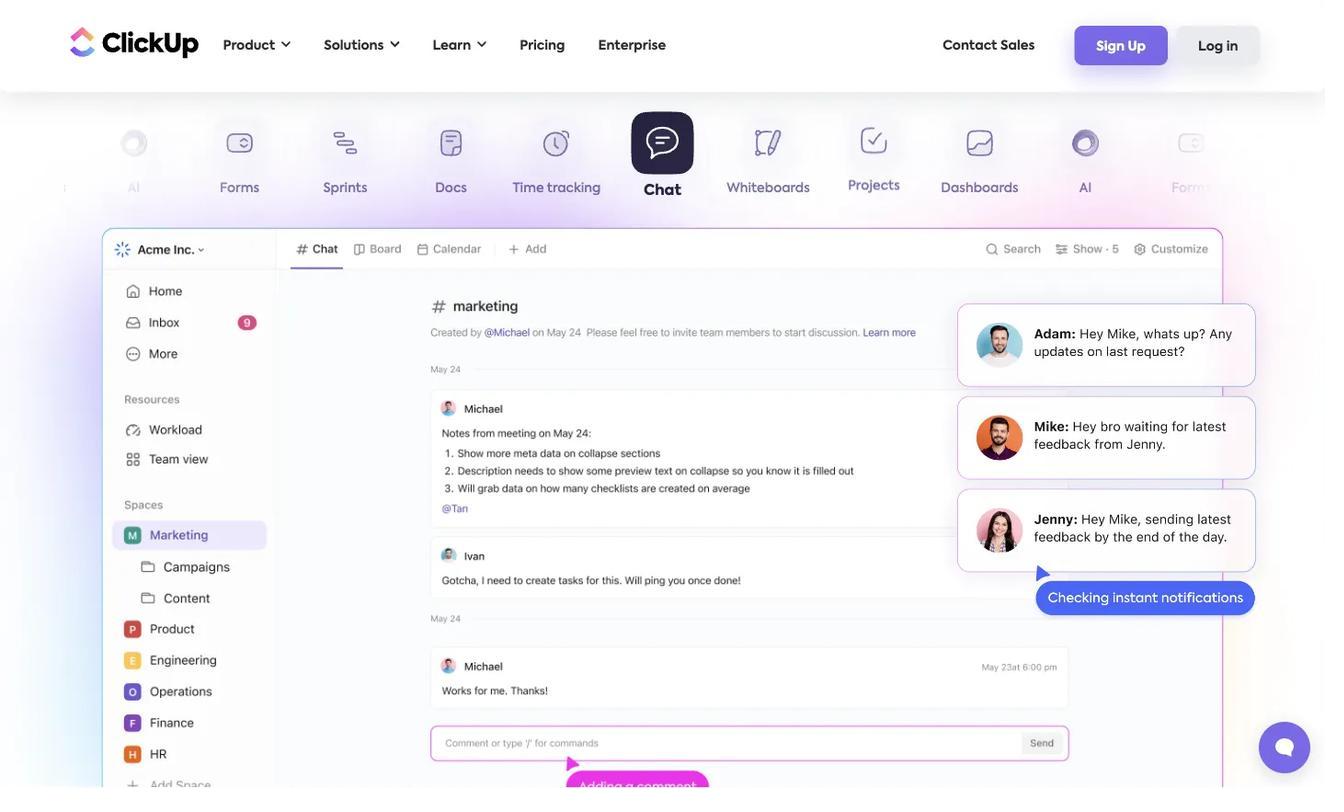 Task type: locate. For each thing, give the bounding box(es) containing it.
ai button
[[81, 118, 187, 203], [1033, 118, 1138, 203]]

1 horizontal spatial forms
[[1172, 182, 1211, 195]]

0 horizontal spatial forms button
[[187, 118, 292, 203]]

time tracking button
[[504, 118, 610, 203]]

tracking
[[547, 182, 601, 195]]

1 ai from the left
[[128, 182, 140, 195]]

sign up
[[1096, 40, 1146, 53]]

1 ai button from the left
[[81, 118, 187, 203]]

enterprise
[[598, 39, 666, 52]]

up
[[1128, 40, 1146, 53]]

docs button
[[398, 118, 504, 203]]

chat button
[[610, 111, 715, 203]]

1 horizontal spatial forms button
[[1138, 118, 1244, 203]]

solutions button
[[315, 27, 409, 64]]

1 horizontal spatial sprints
[[1275, 182, 1319, 195]]

1 horizontal spatial sprints button
[[1244, 118, 1325, 203]]

sprints button
[[292, 118, 398, 203], [1244, 118, 1325, 203]]

learn button
[[423, 27, 496, 64]]

contact sales
[[943, 39, 1035, 52]]

learn
[[433, 39, 471, 52]]

docs
[[435, 182, 467, 195]]

0 horizontal spatial ai button
[[81, 118, 187, 203]]

1 sprints from the left
[[323, 182, 367, 195]]

chat image
[[101, 228, 1224, 788], [934, 283, 1279, 623]]

1 forms from the left
[[220, 182, 259, 195]]

dashboards
[[941, 182, 1019, 195]]

0 horizontal spatial ai
[[128, 182, 140, 195]]

sign up button
[[1074, 26, 1168, 65]]

product
[[223, 39, 275, 52]]

0 horizontal spatial sprints button
[[292, 118, 398, 203]]

sprints
[[323, 182, 367, 195], [1275, 182, 1319, 195]]

ai
[[128, 182, 140, 195], [1079, 182, 1092, 195]]

forms button
[[187, 118, 292, 203], [1138, 118, 1244, 203]]

0 horizontal spatial sprints
[[323, 182, 367, 195]]

solutions
[[324, 39, 384, 52]]

1 horizontal spatial ai button
[[1033, 118, 1138, 203]]

2 forms button from the left
[[1138, 118, 1244, 203]]

0 horizontal spatial forms
[[220, 182, 259, 195]]

2 forms from the left
[[1172, 182, 1211, 195]]

1 horizontal spatial ai
[[1079, 182, 1092, 195]]

dashboards button
[[927, 118, 1033, 203]]

forms
[[220, 182, 259, 195], [1172, 182, 1211, 195]]



Task type: describe. For each thing, give the bounding box(es) containing it.
chat
[[644, 183, 681, 198]]

projects button
[[821, 117, 927, 202]]

enterprise link
[[589, 27, 675, 64]]

whiteboards button
[[715, 118, 821, 203]]

contact sales link
[[933, 27, 1044, 64]]

2 sprints from the left
[[1275, 182, 1319, 195]]

whiteboards
[[727, 182, 810, 195]]

2 ai button from the left
[[1033, 118, 1138, 203]]

pricing link
[[511, 27, 574, 64]]

1 forms button from the left
[[187, 118, 292, 203]]

sign
[[1096, 40, 1125, 53]]

2 sprints button from the left
[[1244, 118, 1325, 203]]

1 sprints button from the left
[[292, 118, 398, 203]]

pricing
[[520, 39, 565, 52]]

log in
[[1198, 40, 1238, 53]]

time
[[513, 182, 544, 195]]

clickup image
[[65, 25, 199, 60]]

contact
[[943, 39, 997, 52]]

projects
[[848, 181, 900, 194]]

forms for 1st forms button from right
[[1172, 182, 1211, 195]]

product button
[[214, 27, 300, 64]]

time tracking
[[513, 182, 601, 195]]

log
[[1198, 40, 1223, 53]]

2 ai from the left
[[1079, 182, 1092, 195]]

sales
[[1000, 39, 1035, 52]]

log in link
[[1176, 26, 1260, 65]]

forms for 2nd forms button from right
[[220, 182, 259, 195]]

in
[[1226, 40, 1238, 53]]



Task type: vqa. For each thing, say whether or not it's contained in the screenshot.
the leftmost 'AI'
yes



